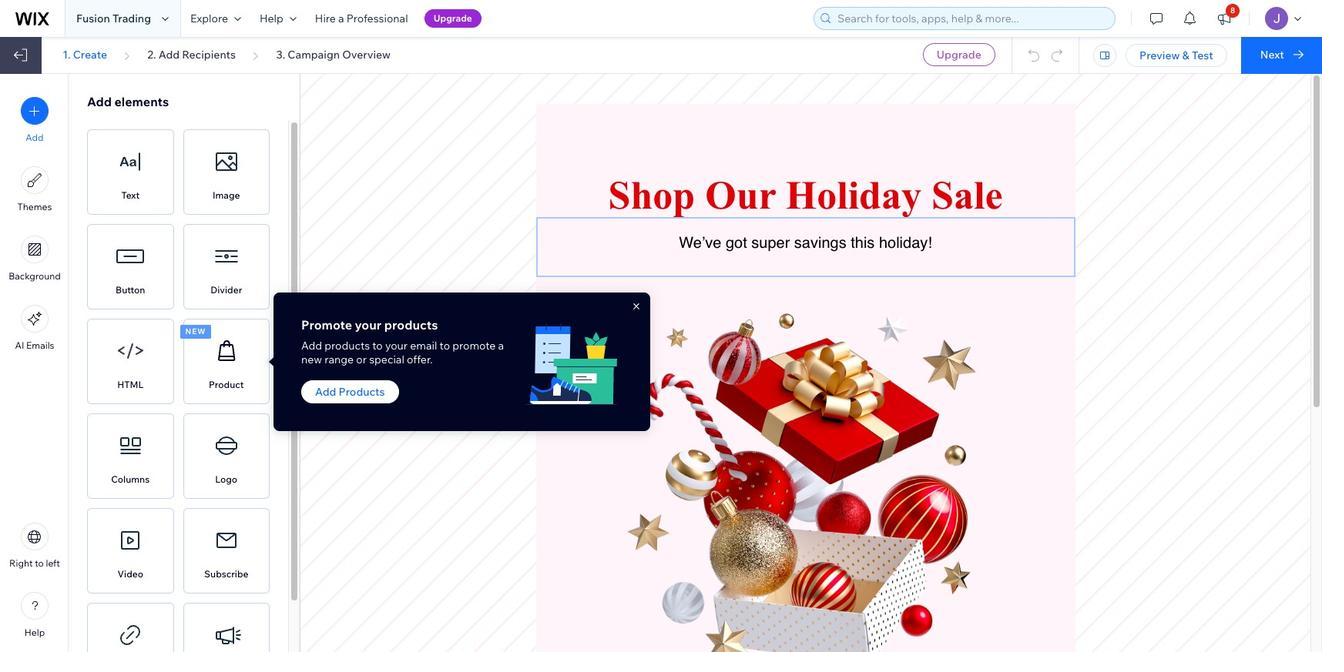 Task type: vqa. For each thing, say whether or not it's contained in the screenshot.
mls
no



Task type: describe. For each thing, give the bounding box(es) containing it.
elements
[[114, 94, 169, 109]]

themes
[[17, 201, 52, 213]]

1.
[[63, 48, 71, 62]]

2. add recipients
[[147, 48, 236, 62]]

1 horizontal spatial products
[[384, 317, 438, 333]]

fusion
[[76, 12, 110, 25]]

this
[[851, 234, 875, 252]]

next button
[[1241, 37, 1322, 74]]

add products
[[315, 385, 385, 399]]

1. create link
[[63, 48, 107, 62]]

ai emails button
[[15, 305, 54, 351]]

preview & test
[[1140, 49, 1213, 62]]

2 horizontal spatial to
[[440, 339, 450, 353]]

2. add recipients link
[[147, 48, 236, 62]]

2.
[[147, 48, 156, 62]]

recipients
[[182, 48, 236, 62]]

1 horizontal spatial help button
[[250, 0, 306, 37]]

logo
[[215, 474, 237, 485]]

new
[[301, 353, 322, 367]]

8 button
[[1207, 0, 1241, 37]]

product
[[209, 379, 244, 391]]

background button
[[9, 236, 61, 282]]

1 horizontal spatial help
[[260, 12, 283, 25]]

divider
[[211, 284, 242, 296]]

add elements
[[87, 94, 169, 109]]

holiday!
[[879, 234, 932, 252]]

right
[[9, 558, 33, 569]]

range
[[325, 353, 354, 367]]

a inside promote your products add products to your email to promote a new range or special offer.
[[498, 339, 504, 353]]

promote
[[301, 317, 352, 333]]

explore
[[190, 12, 228, 25]]

add for add elements
[[87, 94, 112, 109]]

right to left button
[[9, 523, 60, 569]]

subscribe
[[204, 569, 248, 580]]

text
[[121, 190, 140, 201]]

0 horizontal spatial products
[[325, 339, 370, 353]]

add inside promote your products add products to your email to promote a new range or special offer.
[[301, 339, 322, 353]]

themes button
[[17, 166, 52, 213]]

we've got super savings this holiday!
[[679, 234, 932, 252]]

1 horizontal spatial upgrade
[[937, 48, 981, 62]]

&
[[1182, 49, 1190, 62]]

1 horizontal spatial to
[[372, 339, 383, 353]]

Search for tools, apps, help & more... field
[[833, 8, 1110, 29]]

our
[[705, 173, 776, 217]]

email
[[410, 339, 437, 353]]

0 horizontal spatial a
[[338, 12, 344, 25]]

special
[[369, 353, 404, 367]]

0 horizontal spatial upgrade
[[434, 12, 472, 24]]

1 vertical spatial upgrade button
[[923, 43, 995, 66]]



Task type: locate. For each thing, give the bounding box(es) containing it.
preview
[[1140, 49, 1180, 62]]

add inside add products 'button'
[[315, 385, 336, 399]]

super
[[751, 234, 790, 252]]

3. campaign overview
[[276, 48, 391, 62]]

upgrade button right professional
[[424, 9, 481, 28]]

0 horizontal spatial help button
[[21, 593, 49, 639]]

1 vertical spatial your
[[385, 339, 408, 353]]

to left left
[[35, 558, 44, 569]]

add products button
[[301, 381, 399, 404]]

0 vertical spatial upgrade button
[[424, 9, 481, 28]]

products
[[339, 385, 385, 399]]

professional
[[347, 12, 408, 25]]

products up email on the left of the page
[[384, 317, 438, 333]]

right to left
[[9, 558, 60, 569]]

create
[[73, 48, 107, 62]]

hire
[[315, 12, 336, 25]]

video
[[118, 569, 143, 580]]

add inside add button
[[26, 132, 44, 143]]

shop our holiday sale
[[608, 173, 1003, 217]]

1 vertical spatial help
[[24, 627, 45, 639]]

add for add
[[26, 132, 44, 143]]

got
[[726, 234, 747, 252]]

image
[[213, 190, 240, 201]]

3. campaign overview link
[[276, 48, 391, 62]]

0 horizontal spatial upgrade button
[[424, 9, 481, 28]]

0 horizontal spatial help
[[24, 627, 45, 639]]

to right email on the left of the page
[[440, 339, 450, 353]]

0 vertical spatial upgrade
[[434, 12, 472, 24]]

1 vertical spatial a
[[498, 339, 504, 353]]

add button
[[21, 97, 49, 143]]

hire a professional
[[315, 12, 408, 25]]

add for add products
[[315, 385, 336, 399]]

test
[[1192, 49, 1213, 62]]

left
[[46, 558, 60, 569]]

add
[[159, 48, 180, 62], [87, 94, 112, 109], [26, 132, 44, 143], [301, 339, 322, 353], [315, 385, 336, 399]]

campaign
[[288, 48, 340, 62]]

background
[[9, 270, 61, 282]]

add down range
[[315, 385, 336, 399]]

promote
[[452, 339, 496, 353]]

to right or
[[372, 339, 383, 353]]

upgrade button
[[424, 9, 481, 28], [923, 43, 995, 66]]

1. create
[[63, 48, 107, 62]]

help button
[[250, 0, 306, 37], [21, 593, 49, 639]]

promote your products add products to your email to promote a new range or special offer.
[[301, 317, 504, 367]]

button
[[116, 284, 145, 296]]

emails
[[26, 340, 54, 351]]

holiday
[[786, 173, 922, 217]]

or
[[356, 353, 367, 367]]

1 horizontal spatial a
[[498, 339, 504, 353]]

upgrade
[[434, 12, 472, 24], [937, 48, 981, 62]]

3.
[[276, 48, 285, 62]]

columns
[[111, 474, 150, 485]]

upgrade right professional
[[434, 12, 472, 24]]

your up or
[[355, 317, 382, 333]]

0 vertical spatial a
[[338, 12, 344, 25]]

offer.
[[407, 353, 433, 367]]

preview & test button
[[1126, 44, 1227, 67]]

help button up 3. at the top left
[[250, 0, 306, 37]]

1 vertical spatial products
[[325, 339, 370, 353]]

1 horizontal spatial upgrade button
[[923, 43, 995, 66]]

add down promote
[[301, 339, 322, 353]]

we've
[[679, 234, 721, 252]]

help button down right to left
[[21, 593, 49, 639]]

overview
[[342, 48, 391, 62]]

0 vertical spatial your
[[355, 317, 382, 333]]

ai emails
[[15, 340, 54, 351]]

1 horizontal spatial your
[[385, 339, 408, 353]]

add up themes button
[[26, 132, 44, 143]]

savings
[[794, 234, 847, 252]]

a right hire
[[338, 12, 344, 25]]

sale
[[932, 173, 1003, 217]]

upgrade button down search for tools, apps, help & more... field
[[923, 43, 995, 66]]

to
[[372, 339, 383, 353], [440, 339, 450, 353], [35, 558, 44, 569]]

1 vertical spatial upgrade
[[937, 48, 981, 62]]

help down right to left
[[24, 627, 45, 639]]

1 vertical spatial help button
[[21, 593, 49, 639]]

0 vertical spatial help
[[260, 12, 283, 25]]

8
[[1230, 5, 1235, 15]]

to inside right to left button
[[35, 558, 44, 569]]

new
[[185, 327, 206, 337]]

your
[[355, 317, 382, 333], [385, 339, 408, 353]]

shop
[[608, 173, 695, 217]]

0 horizontal spatial to
[[35, 558, 44, 569]]

add left the elements at top
[[87, 94, 112, 109]]

0 horizontal spatial your
[[355, 317, 382, 333]]

your left email on the left of the page
[[385, 339, 408, 353]]

0 vertical spatial help button
[[250, 0, 306, 37]]

add right 2.
[[159, 48, 180, 62]]

help up 3. at the top left
[[260, 12, 283, 25]]

trading
[[112, 12, 151, 25]]

a
[[338, 12, 344, 25], [498, 339, 504, 353]]

hire a professional link
[[306, 0, 417, 37]]

products
[[384, 317, 438, 333], [325, 339, 370, 353]]

html
[[117, 379, 144, 391]]

help
[[260, 12, 283, 25], [24, 627, 45, 639]]

fusion trading
[[76, 12, 151, 25]]

next
[[1260, 48, 1284, 62]]

products down promote
[[325, 339, 370, 353]]

0 vertical spatial products
[[384, 317, 438, 333]]

upgrade down search for tools, apps, help & more... field
[[937, 48, 981, 62]]

a right promote
[[498, 339, 504, 353]]

ai
[[15, 340, 24, 351]]



